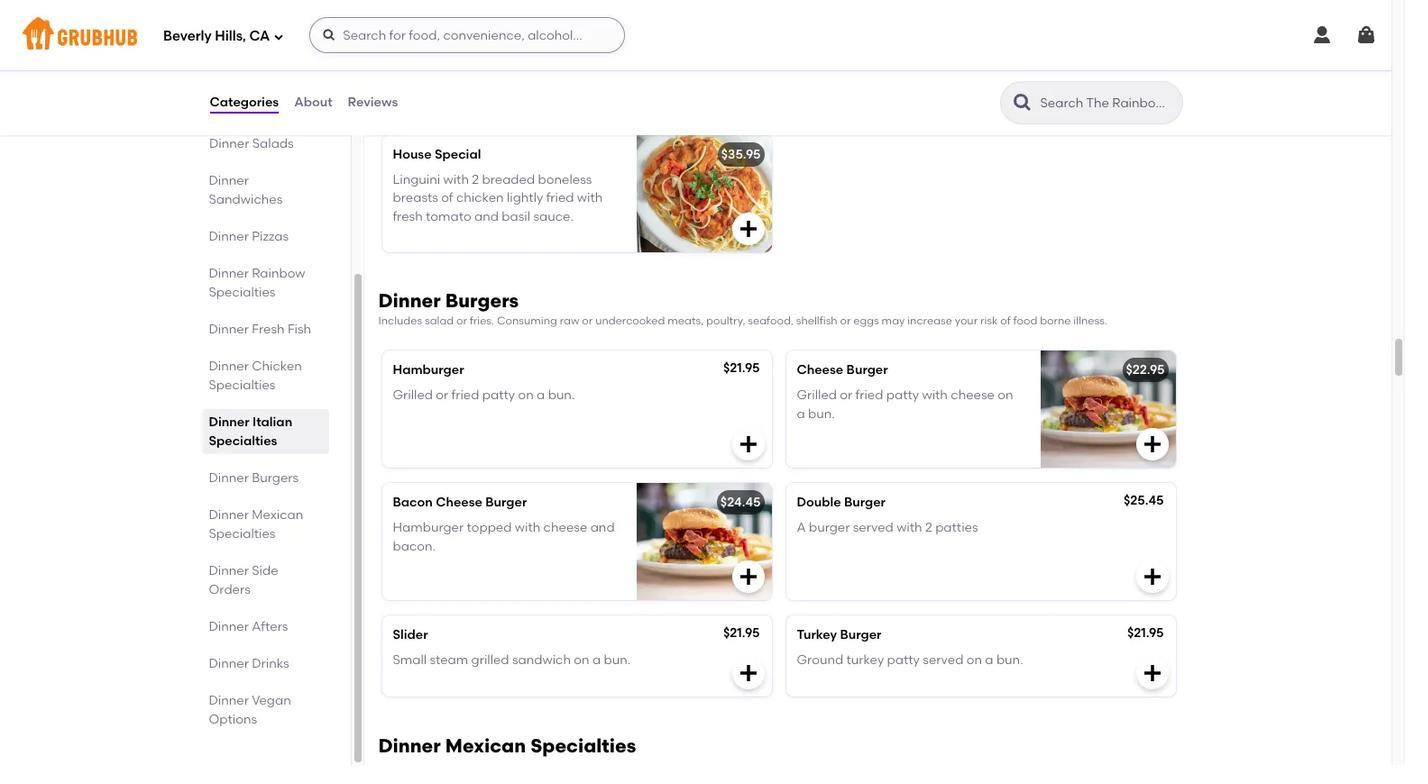 Task type: vqa. For each thing, say whether or not it's contained in the screenshot.
5207 Hedgewood Dr button
no



Task type: locate. For each thing, give the bounding box(es) containing it.
a for ground turkey patty served on a bun.
[[985, 653, 994, 669]]

cheese
[[797, 363, 844, 378], [436, 495, 482, 511]]

1 vertical spatial your
[[955, 314, 978, 327]]

hamburger for hamburger topped with cheese and bacon.
[[393, 521, 464, 536]]

fried inside linguini with 2 breaded boneless breasts of chicken lightly fried with fresh tomato and basil sauce.
[[546, 191, 574, 206]]

0 vertical spatial cheese
[[951, 388, 995, 403]]

bacon
[[393, 495, 433, 511]]

dinner burgers
[[209, 471, 299, 486]]

dinner inside dinner rainbow specialties
[[209, 266, 249, 281]]

Search The Rainbow Bar and Grill search field
[[1039, 95, 1177, 112]]

or right cheese, on the top left of the page
[[517, 66, 529, 81]]

dinner chicken specialties
[[209, 359, 302, 393]]

burgers up fries.
[[445, 289, 519, 312]]

1 grilled from the left
[[393, 388, 433, 403]]

fries.
[[470, 314, 494, 327]]

patty for with
[[886, 388, 919, 403]]

your right choose
[[637, 66, 664, 81]]

1 horizontal spatial of
[[1000, 314, 1011, 327]]

or inside 'with meat,, cheese, or spinach.  choose your favorite sauce.'
[[517, 66, 529, 81]]

1 horizontal spatial grilled
[[797, 388, 837, 403]]

dinner vegan options tab
[[209, 692, 322, 730]]

0 vertical spatial of
[[441, 191, 453, 206]]

and inside hamburger topped with cheese and bacon.
[[590, 521, 615, 536]]

burger up topped
[[485, 495, 527, 511]]

a inside the grilled or fried patty with cheese on a bun.
[[797, 406, 805, 422]]

dinner left italian
[[209, 415, 249, 430]]

or down 'cheese burger'
[[840, 388, 853, 403]]

dinner sandwiches tab
[[209, 171, 322, 209]]

or inside the grilled or fried patty with cheese on a bun.
[[840, 388, 853, 403]]

seafood,
[[748, 314, 794, 327]]

0 vertical spatial dinner mexican specialties
[[209, 508, 303, 542]]

served down double burger
[[853, 521, 894, 536]]

of up tomato
[[441, 191, 453, 206]]

dinner left drinks
[[209, 657, 249, 672]]

0 horizontal spatial cheese
[[544, 521, 587, 536]]

0 vertical spatial 2
[[472, 172, 479, 188]]

burger up turkey
[[840, 628, 882, 643]]

a burger served with 2 patties
[[797, 521, 978, 536]]

burger
[[847, 363, 888, 378], [485, 495, 527, 511], [844, 495, 886, 511], [840, 628, 882, 643]]

0 horizontal spatial cheese
[[436, 495, 482, 511]]

1 horizontal spatial fried
[[546, 191, 574, 206]]

1 horizontal spatial burgers
[[445, 289, 519, 312]]

dinner rainbow specialties tab
[[209, 264, 322, 302]]

with down increase
[[922, 388, 948, 403]]

dinner inside dinner side orders
[[209, 564, 249, 579]]

sauce. down meat,,
[[443, 84, 483, 99]]

and
[[474, 209, 499, 224], [590, 521, 615, 536]]

1 horizontal spatial cheese
[[951, 388, 995, 403]]

increase
[[908, 314, 952, 327]]

svg image
[[1311, 24, 1333, 46], [737, 434, 759, 455], [737, 663, 759, 685], [1141, 663, 1163, 685]]

beverly hills, ca
[[163, 28, 270, 44]]

mexican down grilled
[[445, 735, 526, 758]]

sauce.
[[443, 84, 483, 99], [533, 209, 574, 224]]

dinner inside dinner chicken specialties
[[209, 359, 249, 374]]

cheese,
[[466, 66, 514, 81]]

0 horizontal spatial and
[[474, 209, 499, 224]]

1 horizontal spatial sauce.
[[533, 209, 574, 224]]

1 vertical spatial of
[[1000, 314, 1011, 327]]

italian
[[253, 415, 292, 430]]

dinner mexican specialties tab
[[209, 506, 322, 544]]

specialties for dinner rainbow specialties tab
[[209, 285, 276, 300]]

with inside the grilled or fried patty with cheese on a bun.
[[922, 388, 948, 403]]

1 vertical spatial cheese
[[544, 521, 587, 536]]

2 horizontal spatial fried
[[856, 388, 883, 403]]

dinner inside dinner sandwiches
[[209, 173, 249, 189]]

sauce. down lightly
[[533, 209, 574, 224]]

1 hamburger from the top
[[393, 363, 464, 378]]

0 horizontal spatial of
[[441, 191, 453, 206]]

0 vertical spatial sauce.
[[443, 84, 483, 99]]

dinner inside dinner vegan options
[[209, 694, 249, 709]]

2 grilled from the left
[[797, 388, 837, 403]]

1 horizontal spatial mexican
[[445, 735, 526, 758]]

side
[[252, 564, 278, 579]]

1 horizontal spatial 2
[[925, 521, 932, 536]]

0 horizontal spatial burgers
[[252, 471, 299, 486]]

specialties
[[209, 285, 276, 300], [209, 378, 276, 393], [209, 434, 277, 449], [209, 527, 276, 542], [531, 735, 636, 758]]

burgers down dinner italian specialties tab
[[252, 471, 299, 486]]

a
[[537, 388, 545, 403], [797, 406, 805, 422], [593, 653, 601, 669], [985, 653, 994, 669]]

fish
[[288, 322, 311, 337]]

0 vertical spatial hamburger
[[393, 363, 464, 378]]

$21.95
[[723, 361, 760, 376], [723, 626, 760, 641], [1127, 626, 1164, 641]]

dinner pizzas
[[209, 229, 289, 244]]

specialties inside dinner italian specialties
[[209, 434, 277, 449]]

2
[[472, 172, 479, 188], [925, 521, 932, 536]]

sauce. inside linguini with 2 breaded boneless breasts of chicken lightly fried with fresh tomato and basil sauce.
[[533, 209, 574, 224]]

dinner up sandwiches
[[209, 173, 249, 189]]

chicken
[[456, 191, 504, 206]]

1 vertical spatial sauce.
[[533, 209, 574, 224]]

dinner up options
[[209, 694, 249, 709]]

bun.
[[548, 388, 575, 403], [808, 406, 835, 422], [604, 653, 631, 669], [997, 653, 1023, 669]]

0 horizontal spatial sauce.
[[443, 84, 483, 99]]

dinner down "dinner pizzas"
[[209, 266, 249, 281]]

options
[[209, 713, 257, 728]]

with right topped
[[515, 521, 540, 536]]

0 vertical spatial served
[[853, 521, 894, 536]]

on for grilled or fried patty on a bun.
[[518, 388, 534, 403]]

0 vertical spatial burgers
[[445, 289, 519, 312]]

specialties inside dinner mexican specialties
[[209, 527, 276, 542]]

dinner pizzas tab
[[209, 227, 322, 246]]

meats,
[[668, 314, 704, 327]]

dinner left fresh
[[209, 322, 249, 337]]

about
[[294, 95, 332, 110]]

dinner for dinner italian specialties tab
[[209, 415, 249, 430]]

burger for double burger
[[844, 495, 886, 511]]

0 horizontal spatial dinner mexican specialties
[[209, 508, 303, 542]]

dinner for dinner rainbow specialties tab
[[209, 266, 249, 281]]

dinner side orders tab
[[209, 562, 322, 600]]

cheese down shellfish
[[797, 363, 844, 378]]

with
[[443, 172, 469, 188], [577, 191, 603, 206], [922, 388, 948, 403], [515, 521, 540, 536], [897, 521, 922, 536]]

hamburger inside hamburger topped with cheese and bacon.
[[393, 521, 464, 536]]

fried
[[546, 191, 574, 206], [452, 388, 479, 403], [856, 388, 883, 403]]

cheese down the risk at the top right of page
[[951, 388, 995, 403]]

cheese inside hamburger topped with cheese and bacon.
[[544, 521, 587, 536]]

dinner mexican specialties down small steam grilled sandwich on a bun.
[[378, 735, 636, 758]]

1 vertical spatial 2
[[925, 521, 932, 536]]

a
[[797, 521, 806, 536]]

served right turkey
[[923, 653, 964, 669]]

dinner down orders
[[209, 620, 249, 635]]

cheese inside the grilled or fried patty with cheese on a bun.
[[951, 388, 995, 403]]

burger down eggs at the top
[[847, 363, 888, 378]]

raw
[[560, 314, 580, 327]]

undercooked
[[595, 314, 665, 327]]

or
[[517, 66, 529, 81], [456, 314, 467, 327], [582, 314, 593, 327], [840, 314, 851, 327], [436, 388, 449, 403], [840, 388, 853, 403]]

1 horizontal spatial dinner mexican specialties
[[378, 735, 636, 758]]

on inside the grilled or fried patty with cheese on a bun.
[[998, 388, 1013, 403]]

burgers inside dinner burgers includes salad or fries. consuming raw or undercooked meats, poultry, seafood, shellfish or eggs may increase your risk of food borne illness.
[[445, 289, 519, 312]]

with left patties on the bottom
[[897, 521, 922, 536]]

0 horizontal spatial mexican
[[252, 508, 303, 523]]

specialties inside dinner chicken specialties
[[209, 378, 276, 393]]

about button
[[293, 70, 333, 135]]

grilled for grilled or fried patty with cheese on a bun.
[[797, 388, 837, 403]]

specialties for dinner italian specialties tab
[[209, 434, 277, 449]]

hamburger
[[393, 363, 464, 378], [393, 521, 464, 536]]

afters
[[252, 620, 288, 635]]

dinner vegan options
[[209, 694, 291, 728]]

svg image for grilled or fried patty on a bun.
[[737, 434, 759, 455]]

dinner down dinner burgers
[[209, 508, 249, 523]]

patty
[[482, 388, 515, 403], [886, 388, 919, 403], [887, 653, 920, 669]]

with down special
[[443, 172, 469, 188]]

dinner salads
[[209, 136, 293, 152]]

dinner burgers tab
[[209, 469, 322, 488]]

dinner inside dinner burgers includes salad or fries. consuming raw or undercooked meats, poultry, seafood, shellfish or eggs may increase your risk of food borne illness.
[[378, 289, 441, 312]]

1 vertical spatial mexican
[[445, 735, 526, 758]]

vegan
[[252, 694, 291, 709]]

or down salad
[[436, 388, 449, 403]]

dinner left chicken
[[209, 359, 249, 374]]

cheese right topped
[[544, 521, 587, 536]]

svg image
[[1356, 24, 1377, 46], [322, 28, 337, 42], [274, 31, 284, 42], [1141, 85, 1163, 107], [737, 218, 759, 240], [1141, 434, 1163, 455], [737, 566, 759, 588], [1141, 566, 1163, 588]]

of inside dinner burgers includes salad or fries. consuming raw or undercooked meats, poultry, seafood, shellfish or eggs may increase your risk of food borne illness.
[[1000, 314, 1011, 327]]

sandwiches
[[209, 192, 283, 207]]

your
[[637, 66, 664, 81], [955, 314, 978, 327]]

0 horizontal spatial grilled
[[393, 388, 433, 403]]

patty down 'cheese burger'
[[886, 388, 919, 403]]

0 vertical spatial mexican
[[252, 508, 303, 523]]

hamburger topped with cheese and bacon.
[[393, 521, 615, 554]]

1 vertical spatial hamburger
[[393, 521, 464, 536]]

1 horizontal spatial cheese
[[797, 363, 844, 378]]

your inside dinner burgers includes salad or fries. consuming raw or undercooked meats, poultry, seafood, shellfish or eggs may increase your risk of food borne illness.
[[955, 314, 978, 327]]

burger for cheese burger
[[847, 363, 888, 378]]

double
[[797, 495, 841, 511]]

grilled down includes
[[393, 388, 433, 403]]

svg image for small steam grilled sandwich on a bun.
[[737, 663, 759, 685]]

burger
[[809, 521, 850, 536]]

burger up a burger served with 2 patties
[[844, 495, 886, 511]]

dinner for dinner vegan options 'tab'
[[209, 694, 249, 709]]

0 horizontal spatial your
[[637, 66, 664, 81]]

2 left patties on the bottom
[[925, 521, 932, 536]]

house
[[393, 147, 432, 162]]

cheese
[[951, 388, 995, 403], [544, 521, 587, 536]]

dinner up includes
[[378, 289, 441, 312]]

specialties inside dinner rainbow specialties
[[209, 285, 276, 300]]

$21.95 for cheese burger
[[723, 361, 760, 376]]

1 vertical spatial and
[[590, 521, 615, 536]]

burgers for dinner burgers includes salad or fries. consuming raw or undercooked meats, poultry, seafood, shellfish or eggs may increase your risk of food borne illness.
[[445, 289, 519, 312]]

0 horizontal spatial fried
[[452, 388, 479, 403]]

of right the risk at the top right of page
[[1000, 314, 1011, 327]]

dinner sandwiches
[[209, 173, 283, 207]]

dinner down dinner italian specialties
[[209, 471, 249, 486]]

dinner down sandwiches
[[209, 229, 249, 244]]

cheese up topped
[[436, 495, 482, 511]]

fried down 'cheese burger'
[[856, 388, 883, 403]]

hills,
[[215, 28, 246, 44]]

on for small steam grilled sandwich on a bun.
[[574, 653, 590, 669]]

patty inside the grilled or fried patty with cheese on a bun.
[[886, 388, 919, 403]]

dinner left salads
[[209, 136, 249, 152]]

patty down fries.
[[482, 388, 515, 403]]

hamburger up bacon.
[[393, 521, 464, 536]]

mexican down "dinner burgers" tab
[[252, 508, 303, 523]]

hamburger down salad
[[393, 363, 464, 378]]

fried inside the grilled or fried patty with cheese on a bun.
[[856, 388, 883, 403]]

1 vertical spatial burgers
[[252, 471, 299, 486]]

reviews button
[[347, 70, 399, 135]]

dinner inside dinner italian specialties
[[209, 415, 249, 430]]

dinner mexican specialties
[[209, 508, 303, 542], [378, 735, 636, 758]]

dinner chicken specialties tab
[[209, 357, 322, 395]]

0 vertical spatial cheese
[[797, 363, 844, 378]]

dinner mexican specialties inside tab
[[209, 508, 303, 542]]

1 horizontal spatial served
[[923, 653, 964, 669]]

ca
[[249, 28, 270, 44]]

0 vertical spatial and
[[474, 209, 499, 224]]

with meat,, cheese, or spinach.  choose your favorite sauce.
[[393, 66, 664, 99]]

burgers for dinner burgers
[[252, 471, 299, 486]]

1 horizontal spatial your
[[955, 314, 978, 327]]

bun. for grilled or fried patty on a bun.
[[548, 388, 575, 403]]

bacon cheese burger
[[393, 495, 527, 511]]

fried for grilled or fried patty with cheese on a bun.
[[856, 388, 883, 403]]

0 vertical spatial your
[[637, 66, 664, 81]]

grilled down 'cheese burger'
[[797, 388, 837, 403]]

dinner for dinner chicken specialties tab
[[209, 359, 249, 374]]

ground
[[797, 653, 843, 669]]

lightly
[[507, 191, 543, 206]]

patty for on
[[482, 388, 515, 403]]

dinner inside dinner mexican specialties
[[209, 508, 249, 523]]

bun. for small steam grilled sandwich on a bun.
[[604, 653, 631, 669]]

2 hamburger from the top
[[393, 521, 464, 536]]

dinner up orders
[[209, 564, 249, 579]]

basil
[[502, 209, 530, 224]]

fried down boneless
[[546, 191, 574, 206]]

burgers inside tab
[[252, 471, 299, 486]]

0 horizontal spatial 2
[[472, 172, 479, 188]]

2 up chicken
[[472, 172, 479, 188]]

on
[[518, 388, 534, 403], [998, 388, 1013, 403], [574, 653, 590, 669], [967, 653, 982, 669]]

your left the risk at the top right of page
[[955, 314, 978, 327]]

1 horizontal spatial and
[[590, 521, 615, 536]]

fried down fries.
[[452, 388, 479, 403]]

dinner drinks tab
[[209, 655, 322, 674]]

dinner for dinner afters tab
[[209, 620, 249, 635]]

dinner mexican specialties down dinner burgers
[[209, 508, 303, 542]]

grilled inside the grilled or fried patty with cheese on a bun.
[[797, 388, 837, 403]]



Task type: describe. For each thing, give the bounding box(es) containing it.
of inside linguini with 2 breaded boneless breasts of chicken lightly fried with fresh tomato and basil sauce.
[[441, 191, 453, 206]]

salads
[[252, 136, 293, 152]]

dinner for dinner pizzas tab
[[209, 229, 249, 244]]

dinner for the dinner sandwiches tab
[[209, 173, 249, 189]]

reviews
[[348, 95, 398, 110]]

tortellini
[[393, 40, 446, 56]]

beverly
[[163, 28, 212, 44]]

tomato
[[426, 209, 471, 224]]

bun. inside the grilled or fried patty with cheese on a bun.
[[808, 406, 835, 422]]

or left fries.
[[456, 314, 467, 327]]

house special image
[[636, 135, 772, 252]]

sauce. inside 'with meat,, cheese, or spinach.  choose your favorite sauce.'
[[443, 84, 483, 99]]

a for small steam grilled sandwich on a bun.
[[593, 653, 601, 669]]

dinner for dinner fresh fish tab
[[209, 322, 249, 337]]

slider
[[393, 628, 428, 643]]

categories
[[210, 95, 279, 110]]

meat,,
[[424, 66, 463, 81]]

dinner side orders
[[209, 564, 278, 598]]

dinner drinks
[[209, 657, 289, 672]]

hamburger for hamburger
[[393, 363, 464, 378]]

topped
[[467, 521, 512, 536]]

dinner afters
[[209, 620, 288, 635]]

svg image for ground turkey patty served on a bun.
[[1141, 663, 1163, 685]]

1 vertical spatial cheese
[[436, 495, 482, 511]]

with down boneless
[[577, 191, 603, 206]]

$21.95 for turkey burger
[[723, 626, 760, 641]]

turkey
[[797, 628, 837, 643]]

dinner fresh fish tab
[[209, 320, 322, 339]]

linguini
[[393, 172, 440, 188]]

may
[[882, 314, 905, 327]]

chicken
[[252, 359, 302, 374]]

a for grilled or fried patty on a bun.
[[537, 388, 545, 403]]

0 horizontal spatial served
[[853, 521, 894, 536]]

patty right turkey
[[887, 653, 920, 669]]

with
[[393, 66, 421, 81]]

special
[[435, 147, 481, 162]]

bacon.
[[393, 539, 436, 554]]

main navigation navigation
[[0, 0, 1392, 70]]

rainbow
[[252, 266, 305, 281]]

breaded
[[482, 172, 535, 188]]

search icon image
[[1012, 92, 1033, 114]]

steam
[[430, 653, 468, 669]]

turkey burger
[[797, 628, 882, 643]]

favorite
[[393, 84, 440, 99]]

boneless
[[538, 172, 592, 188]]

sandwich
[[512, 653, 571, 669]]

fresh
[[393, 209, 423, 224]]

grilled or fried patty with cheese on a bun.
[[797, 388, 1013, 422]]

poultry,
[[706, 314, 745, 327]]

dinner for dinner side orders tab
[[209, 564, 249, 579]]

your inside 'with meat,, cheese, or spinach.  choose your favorite sauce.'
[[637, 66, 664, 81]]

specialties for dinner mexican specialties tab
[[209, 527, 276, 542]]

2 inside linguini with 2 breaded boneless breasts of chicken lightly fried with fresh tomato and basil sauce.
[[472, 172, 479, 188]]

with inside hamburger topped with cheese and bacon.
[[515, 521, 540, 536]]

fresh
[[252, 322, 285, 337]]

breasts
[[393, 191, 438, 206]]

dinner salads tab
[[209, 134, 322, 153]]

burger for turkey burger
[[840, 628, 882, 643]]

risk
[[980, 314, 998, 327]]

1 vertical spatial served
[[923, 653, 964, 669]]

ground turkey patty served on a bun.
[[797, 653, 1023, 669]]

and inside linguini with 2 breaded boneless breasts of chicken lightly fried with fresh tomato and basil sauce.
[[474, 209, 499, 224]]

specialties for dinner chicken specialties tab
[[209, 378, 276, 393]]

grilled for grilled or fried patty on a bun.
[[393, 388, 433, 403]]

$35.95
[[721, 147, 761, 162]]

borne
[[1040, 314, 1071, 327]]

grilled
[[471, 653, 509, 669]]

consuming
[[497, 314, 557, 327]]

includes
[[378, 314, 422, 327]]

bun. for ground turkey patty served on a bun.
[[997, 653, 1023, 669]]

choose
[[587, 66, 634, 81]]

Search for food, convenience, alcohol... search field
[[310, 17, 625, 53]]

illness.
[[1074, 314, 1107, 327]]

linguini with 2 breaded boneless breasts of chicken lightly fried with fresh tomato and basil sauce.
[[393, 172, 603, 224]]

eggs
[[854, 314, 879, 327]]

$22.95
[[1126, 363, 1165, 378]]

dinner for "dinner burgers" tab
[[209, 471, 249, 486]]

dinner down small
[[378, 735, 441, 758]]

food
[[1013, 314, 1038, 327]]

double burger
[[797, 495, 886, 511]]

spinach.
[[532, 66, 584, 81]]

dinner for dinner drinks tab
[[209, 657, 249, 672]]

salad
[[425, 314, 454, 327]]

dinner for dinner salads tab
[[209, 136, 249, 152]]

on for ground turkey patty served on a bun.
[[967, 653, 982, 669]]

1 vertical spatial dinner mexican specialties
[[378, 735, 636, 758]]

dinner italian specialties
[[209, 415, 292, 449]]

svg image inside main navigation navigation
[[1311, 24, 1333, 46]]

or left eggs at the top
[[840, 314, 851, 327]]

dinner fresh fish
[[209, 322, 311, 337]]

$25.45
[[1124, 493, 1164, 509]]

fried for grilled or fried patty on a bun.
[[452, 388, 479, 403]]

or right raw
[[582, 314, 593, 327]]

orders
[[209, 583, 251, 598]]

mexican inside tab
[[252, 508, 303, 523]]

turkey
[[846, 653, 884, 669]]

shellfish
[[796, 314, 838, 327]]

cheese burger image
[[1040, 351, 1176, 468]]

patties
[[935, 521, 978, 536]]

$24.45
[[720, 495, 761, 511]]

dinner burgers includes salad or fries. consuming raw or undercooked meats, poultry, seafood, shellfish or eggs may increase your risk of food borne illness.
[[378, 289, 1107, 327]]

small steam grilled sandwich on a bun.
[[393, 653, 631, 669]]

drinks
[[252, 657, 289, 672]]

categories button
[[209, 70, 280, 135]]

house special
[[393, 147, 481, 162]]

dinner rainbow specialties
[[209, 266, 305, 300]]

small
[[393, 653, 427, 669]]

dinner afters tab
[[209, 618, 322, 637]]

dinner for dinner mexican specialties tab
[[209, 508, 249, 523]]

cheese burger
[[797, 363, 888, 378]]

bacon cheese burger image
[[636, 483, 772, 601]]

pizzas
[[252, 229, 289, 244]]

dinner italian specialties tab
[[209, 413, 322, 451]]



